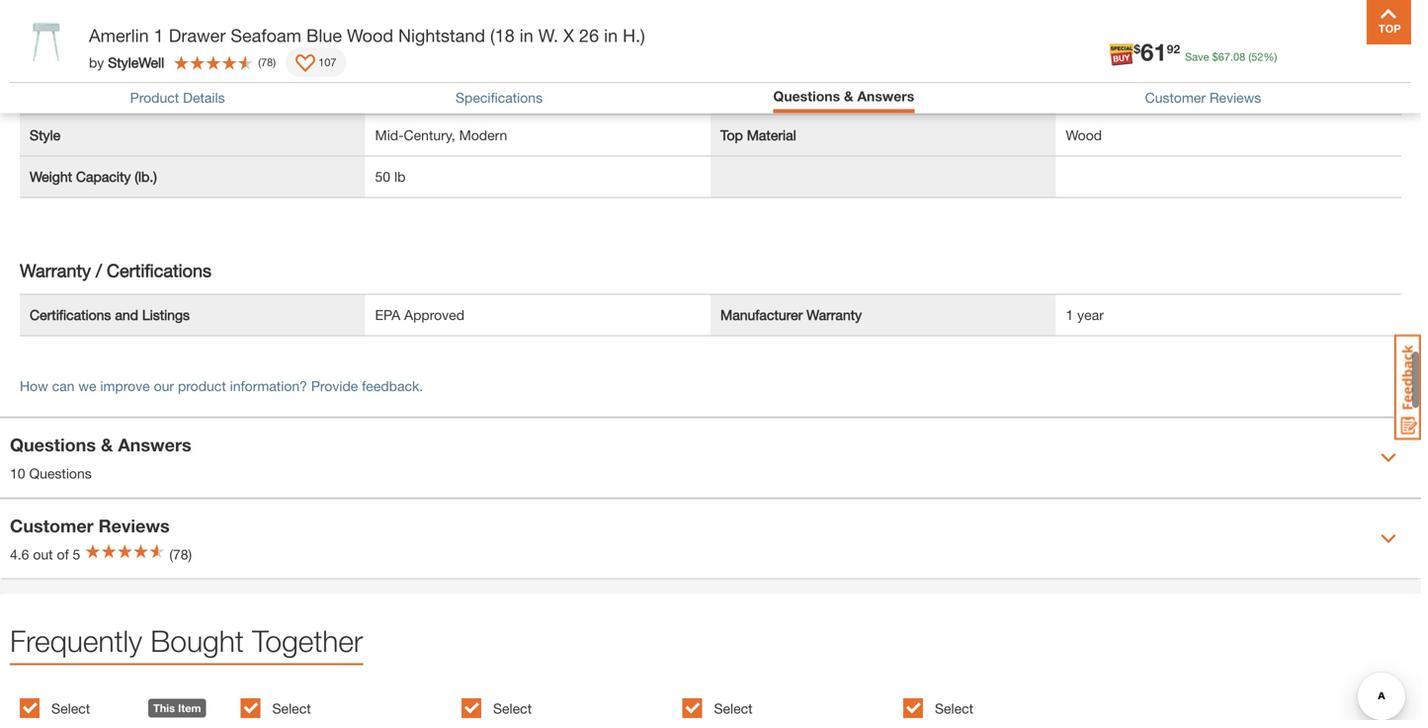 Task type: describe. For each thing, give the bounding box(es) containing it.
1 vertical spatial certifications
[[30, 307, 111, 323]]

67
[[1219, 50, 1231, 63]]

specifications
[[456, 90, 543, 106]]

1 horizontal spatial customer reviews
[[1146, 90, 1262, 106]]

/
[[96, 260, 102, 281]]

0 vertical spatial customer
[[1146, 90, 1206, 106]]

1 horizontal spatial 1
[[1066, 307, 1074, 323]]

weight capacity (lb.)
[[30, 169, 157, 185]]

2 in from the left
[[604, 25, 618, 46]]

%)
[[1264, 50, 1278, 63]]

0 vertical spatial warranty
[[20, 260, 91, 281]]

0 vertical spatial reviews
[[1210, 90, 1262, 106]]

14.11 lb
[[1066, 44, 1116, 60]]

seafoam
[[231, 25, 302, 46]]

blue
[[307, 25, 342, 46]]

14.11
[[1066, 44, 1101, 60]]

modern
[[459, 127, 508, 143]]

epa
[[375, 307, 401, 323]]

0 vertical spatial material
[[30, 2, 79, 19]]

1 horizontal spatial material
[[747, 127, 797, 143]]

lb for 14.11 lb
[[1105, 44, 1116, 60]]

top material
[[721, 127, 797, 143]]

50 lb
[[375, 169, 406, 185]]

3 select from the left
[[493, 701, 532, 717]]

questions & answers
[[774, 88, 915, 104]]

.
[[1231, 50, 1234, 63]]

year
[[1078, 307, 1104, 323]]

display image
[[296, 54, 316, 74]]

answers for questions & answers 10 questions
[[118, 435, 191, 456]]

caret image for customer reviews
[[1381, 531, 1397, 547]]

& for questions & answers
[[844, 88, 854, 104]]

nightstand
[[398, 25, 486, 46]]

product
[[130, 90, 179, 106]]

amerlin
[[89, 25, 149, 46]]

frequently
[[10, 624, 142, 659]]

(lb.)
[[135, 169, 157, 185]]

number
[[30, 44, 79, 60]]

h.)
[[623, 25, 645, 46]]

1 horizontal spatial (
[[1249, 50, 1252, 63]]

amerlin 1 drawer seafoam blue wood nightstand (18 in w. x 26 in h.)
[[89, 25, 645, 46]]

can
[[52, 378, 75, 395]]

certifications and listings
[[30, 307, 190, 323]]

1 horizontal spatial $
[[1213, 50, 1219, 63]]

approved
[[404, 307, 465, 323]]

listings
[[142, 307, 190, 323]]

feedback link image
[[1395, 334, 1422, 441]]

manufacturer
[[721, 307, 803, 323]]

how can we improve our product information? provide feedback. link
[[20, 378, 423, 395]]

feedback.
[[362, 378, 423, 395]]

(78)
[[169, 547, 192, 563]]

0 horizontal spatial customer reviews
[[10, 516, 170, 537]]

(18
[[490, 25, 515, 46]]

08
[[1234, 50, 1246, 63]]

capacity
[[76, 169, 131, 185]]

questions for questions & answers
[[774, 88, 841, 104]]

2 select from the left
[[272, 701, 311, 717]]

we
[[78, 378, 96, 395]]

our
[[154, 378, 174, 395]]

0 vertical spatial certifications
[[107, 260, 212, 281]]

mid-century, modern
[[375, 127, 508, 143]]

0 horizontal spatial wood
[[347, 25, 394, 46]]

107
[[319, 56, 337, 69]]

10
[[10, 466, 25, 482]]

& for questions & answers 10 questions
[[101, 435, 113, 456]]

questions for questions & answers 10 questions
[[10, 435, 96, 456]]

92
[[1168, 42, 1181, 56]]

stylewell
[[108, 54, 164, 70]]

50
[[375, 169, 391, 185]]

product
[[178, 378, 226, 395]]

5 select from the left
[[935, 701, 974, 717]]

caret image for questions & answers
[[1381, 450, 1397, 466]]

manufacturer warranty
[[721, 307, 862, 323]]



Task type: locate. For each thing, give the bounding box(es) containing it.
epa approved
[[375, 307, 465, 323]]

0 horizontal spatial material
[[30, 2, 79, 19]]

answers
[[858, 88, 915, 104], [118, 435, 191, 456]]

$ left 92
[[1135, 42, 1141, 56]]

mid-
[[375, 127, 404, 143]]

by
[[89, 54, 104, 70]]

customer reviews up "5"
[[10, 516, 170, 537]]

0 vertical spatial 1
[[154, 25, 164, 46]]

$
[[1135, 42, 1141, 56], [1213, 50, 1219, 63]]

1 vertical spatial reviews
[[99, 516, 170, 537]]

questions right 10
[[29, 466, 92, 482]]

warranty
[[20, 260, 91, 281], [807, 307, 862, 323]]

1 vertical spatial 1
[[1066, 307, 1074, 323]]

warranty left /
[[20, 260, 91, 281]]

1 left year
[[1066, 307, 1074, 323]]

$ left .
[[1213, 50, 1219, 63]]

reviews down .
[[1210, 90, 1262, 106]]

1 horizontal spatial in
[[604, 25, 618, 46]]

wood
[[347, 25, 394, 46], [1066, 127, 1103, 143]]

0 vertical spatial wood
[[347, 25, 394, 46]]

0 vertical spatial caret image
[[1381, 450, 1397, 466]]

save $ 67 . 08 ( 52 %)
[[1186, 50, 1278, 63]]

by stylewell
[[89, 54, 164, 70]]

26
[[579, 25, 599, 46]]

78
[[261, 56, 273, 69]]

out
[[33, 547, 53, 563]]

&
[[844, 88, 854, 104], [101, 435, 113, 456]]

0 horizontal spatial lb
[[394, 169, 406, 185]]

1 year
[[1066, 307, 1104, 323]]

( left the ) at the left of the page
[[258, 56, 261, 69]]

provide
[[311, 378, 358, 395]]

save
[[1186, 50, 1210, 63]]

questions & answers 10 questions
[[10, 435, 191, 482]]

warranty / certifications
[[20, 260, 212, 281]]

1 horizontal spatial wood
[[1066, 127, 1103, 143]]

material
[[30, 2, 79, 19], [747, 127, 797, 143]]

0 horizontal spatial of
[[57, 547, 69, 563]]

0 horizontal spatial $
[[1135, 42, 1141, 56]]

together
[[252, 624, 363, 659]]

4.6 out of 5
[[10, 547, 80, 563]]

61
[[1141, 38, 1168, 66]]

1 vertical spatial lb
[[394, 169, 406, 185]]

questions
[[774, 88, 841, 104], [10, 435, 96, 456], [29, 466, 92, 482]]

1 vertical spatial customer reviews
[[10, 516, 170, 537]]

1 horizontal spatial answers
[[858, 88, 915, 104]]

5
[[73, 547, 80, 563]]

0 vertical spatial customer reviews
[[1146, 90, 1262, 106]]

107 button
[[286, 47, 347, 77]]

questions up 'top material'
[[774, 88, 841, 104]]

certifications down /
[[30, 307, 111, 323]]

reviews up (78)
[[99, 516, 170, 537]]

customer reviews
[[1146, 90, 1262, 106], [10, 516, 170, 537]]

lb
[[1105, 44, 1116, 60], [394, 169, 406, 185]]

and
[[115, 307, 138, 323]]

reviews
[[1210, 90, 1262, 106], [99, 516, 170, 537]]

0 horizontal spatial warranty
[[20, 260, 91, 281]]

1 horizontal spatial lb
[[1105, 44, 1116, 60]]

1 horizontal spatial warranty
[[807, 307, 862, 323]]

in left w.
[[520, 25, 534, 46]]

( 78 )
[[258, 56, 276, 69]]

warranty right the manufacturer
[[807, 307, 862, 323]]

0 horizontal spatial reviews
[[99, 516, 170, 537]]

52
[[1252, 50, 1264, 63]]

1 vertical spatial material
[[747, 127, 797, 143]]

wood right blue
[[347, 25, 394, 46]]

drawer
[[169, 25, 226, 46]]

w.
[[539, 25, 559, 46]]

0 vertical spatial of
[[83, 44, 95, 60]]

top
[[721, 127, 743, 143]]

2 caret image from the top
[[1381, 531, 1397, 547]]

& inside questions & answers 10 questions
[[101, 435, 113, 456]]

0 horizontal spatial in
[[520, 25, 534, 46]]

product image image
[[15, 10, 79, 74]]

improve
[[100, 378, 150, 395]]

answers inside questions & answers 10 questions
[[118, 435, 191, 456]]

0 horizontal spatial 1
[[154, 25, 164, 46]]

product details
[[130, 90, 225, 106]]

2 vertical spatial questions
[[29, 466, 92, 482]]

customer reviews down save
[[1146, 90, 1262, 106]]

questions & answers button
[[774, 88, 915, 108], [774, 88, 915, 104]]

1 up stylewell
[[154, 25, 164, 46]]

of
[[83, 44, 95, 60], [57, 547, 69, 563]]

$ inside $ 61 92
[[1135, 42, 1141, 56]]

(
[[1249, 50, 1252, 63], [258, 56, 261, 69]]

1 select from the left
[[51, 701, 90, 717]]

select
[[51, 701, 90, 717], [272, 701, 311, 717], [493, 701, 532, 717], [714, 701, 753, 717], [935, 701, 974, 717]]

)
[[273, 56, 276, 69]]

material right top on the right top of page
[[747, 127, 797, 143]]

1 vertical spatial wood
[[1066, 127, 1103, 143]]

1 vertical spatial &
[[101, 435, 113, 456]]

specifications button
[[456, 90, 543, 106], [456, 90, 543, 106]]

( right 08
[[1249, 50, 1252, 63]]

caret image
[[1381, 450, 1397, 466], [1381, 531, 1397, 547]]

of left "5"
[[57, 547, 69, 563]]

frequently bought together
[[10, 624, 363, 659]]

wood down 14.11
[[1066, 127, 1103, 143]]

0 horizontal spatial answers
[[118, 435, 191, 456]]

style
[[30, 127, 60, 143]]

x
[[564, 25, 575, 46]]

1 horizontal spatial &
[[844, 88, 854, 104]]

1
[[154, 25, 164, 46], [1066, 307, 1074, 323]]

1 vertical spatial caret image
[[1381, 531, 1397, 547]]

number of nightstands
[[30, 44, 174, 60]]

0 vertical spatial lb
[[1105, 44, 1116, 60]]

1 horizontal spatial of
[[83, 44, 95, 60]]

1 in from the left
[[520, 25, 534, 46]]

product details button
[[130, 90, 225, 106], [130, 90, 225, 106]]

in right 26
[[604, 25, 618, 46]]

1 vertical spatial answers
[[118, 435, 191, 456]]

lb right 14.11
[[1105, 44, 1116, 60]]

4 select from the left
[[714, 701, 753, 717]]

1 vertical spatial customer
[[10, 516, 94, 537]]

customer
[[1146, 90, 1206, 106], [10, 516, 94, 537]]

1 vertical spatial of
[[57, 547, 69, 563]]

answers for questions & answers
[[858, 88, 915, 104]]

of right number
[[83, 44, 95, 60]]

lb for 50 lb
[[394, 169, 406, 185]]

customer down save
[[1146, 90, 1206, 106]]

0 vertical spatial answers
[[858, 88, 915, 104]]

customer reviews button
[[1146, 90, 1262, 106], [1146, 90, 1262, 106]]

0 horizontal spatial &
[[101, 435, 113, 456]]

information?
[[230, 378, 307, 395]]

1 caret image from the top
[[1381, 450, 1397, 466]]

century,
[[404, 127, 456, 143]]

1 vertical spatial questions
[[10, 435, 96, 456]]

0 vertical spatial questions
[[774, 88, 841, 104]]

how
[[20, 378, 48, 395]]

0 vertical spatial &
[[844, 88, 854, 104]]

nightstands
[[99, 44, 174, 60]]

0 horizontal spatial customer
[[10, 516, 94, 537]]

certifications up listings
[[107, 260, 212, 281]]

1 horizontal spatial customer
[[1146, 90, 1206, 106]]

0 horizontal spatial (
[[258, 56, 261, 69]]

top button
[[1367, 0, 1412, 44]]

details
[[183, 90, 225, 106]]

lb right 50
[[394, 169, 406, 185]]

questions up 10
[[10, 435, 96, 456]]

1 horizontal spatial reviews
[[1210, 90, 1262, 106]]

certifications
[[107, 260, 212, 281], [30, 307, 111, 323]]

customer up 4.6 out of 5
[[10, 516, 94, 537]]

4.6
[[10, 547, 29, 563]]

weight
[[30, 169, 72, 185]]

material up number
[[30, 2, 79, 19]]

in
[[520, 25, 534, 46], [604, 25, 618, 46]]

1 vertical spatial warranty
[[807, 307, 862, 323]]

bought
[[151, 624, 244, 659]]

how can we improve our product information? provide feedback.
[[20, 378, 423, 395]]

$ 61 92
[[1135, 38, 1181, 66]]



Task type: vqa. For each thing, say whether or not it's contained in the screenshot.
left $
yes



